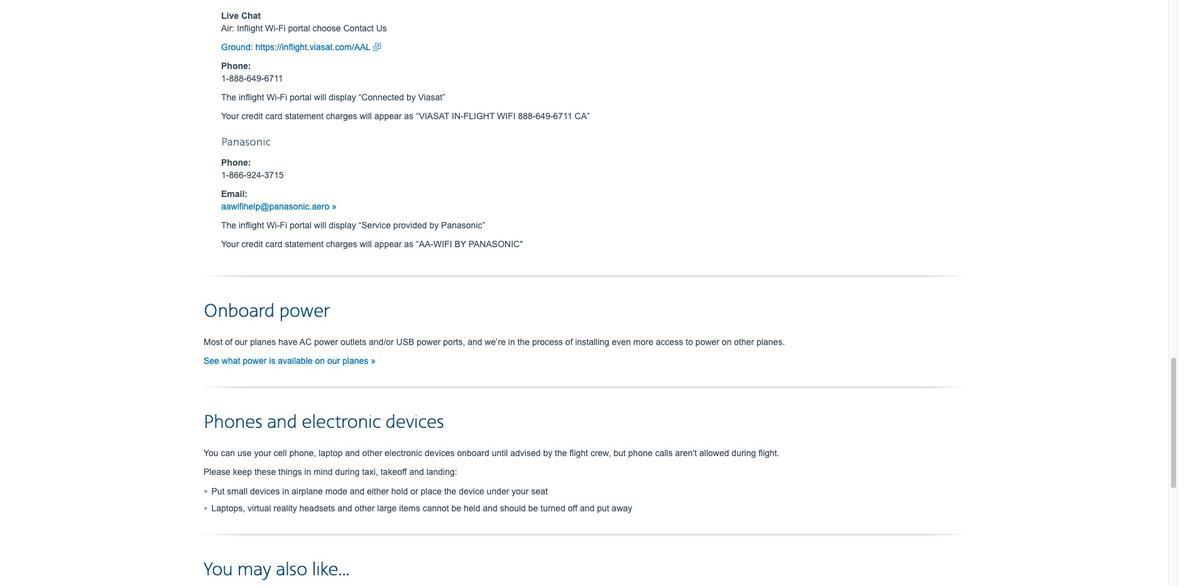 Task type: locate. For each thing, give the bounding box(es) containing it.
inflight down aawifihelp@panasonic.aero
[[239, 220, 264, 230]]

other left planes.
[[734, 337, 754, 347]]

2 credit from the top
[[241, 239, 263, 249]]

things
[[278, 467, 302, 477]]

see what power is available on our planes
[[204, 356, 371, 366]]

0 vertical spatial card
[[265, 111, 282, 121]]

your up 'panasonic'
[[221, 111, 239, 121]]

power
[[279, 300, 330, 323], [314, 337, 338, 347], [417, 337, 441, 347], [695, 337, 719, 347], [243, 356, 267, 366]]

wi- for the inflight wi-fi portal will display "service provided by panasonic"
[[267, 220, 280, 230]]

0 vertical spatial statement
[[285, 111, 324, 121]]

0 horizontal spatial our
[[235, 337, 248, 347]]

1 card from the top
[[265, 111, 282, 121]]

1 charges from the top
[[326, 111, 357, 121]]

and right laptop
[[345, 448, 360, 458]]

portal
[[288, 23, 310, 33], [290, 92, 312, 102], [290, 220, 312, 230]]

wi- right inflight on the top left of page
[[265, 23, 278, 33]]

0 vertical spatial 649-
[[247, 73, 264, 83]]

0 horizontal spatial the
[[444, 487, 456, 497]]

headsets
[[299, 504, 335, 514]]

888- right flight
[[518, 111, 536, 121]]

the for the inflight wi-fi portal will display "service provided by panasonic"
[[221, 220, 236, 230]]

credit up 'panasonic'
[[241, 111, 263, 121]]

the for onboard power
[[517, 337, 530, 347]]

statement down 'the inflight wi-fi portal will display "connected by viasat"'
[[285, 111, 324, 121]]

1 vertical spatial credit
[[241, 239, 263, 249]]

takeoff
[[381, 467, 407, 477]]

will down the "connected
[[360, 111, 372, 121]]

the
[[517, 337, 530, 347], [555, 448, 567, 458], [444, 487, 456, 497]]

0 vertical spatial inflight
[[239, 92, 264, 102]]

2 inflight from the top
[[239, 220, 264, 230]]

649- left ca"
[[536, 111, 553, 121]]

place
[[421, 487, 442, 497]]

0 vertical spatial your
[[254, 448, 271, 458]]

planes down outlets
[[342, 356, 368, 366]]

2 vertical spatial by
[[543, 448, 552, 458]]

devices up virtual
[[250, 487, 280, 497]]

1 phone: from the top
[[221, 61, 251, 71]]

as
[[404, 111, 413, 121], [404, 239, 413, 249]]

0 vertical spatial phone:
[[221, 61, 251, 71]]

2 as from the top
[[404, 239, 413, 249]]

laptops, virtual reality headsets and other large items cannot be held and should be turned off and put away
[[211, 504, 632, 514]]

as for "viasat
[[404, 111, 413, 121]]

1 vertical spatial appear
[[374, 239, 402, 249]]

and right mode
[[350, 487, 364, 497]]

0 vertical spatial wi-
[[265, 23, 278, 33]]

fi
[[278, 23, 286, 33], [280, 92, 287, 102], [280, 220, 287, 230]]

devices
[[385, 411, 444, 435], [425, 448, 455, 458], [250, 487, 280, 497]]

of right process at the bottom left
[[565, 337, 573, 347]]

devices up landing: in the left of the page
[[425, 448, 455, 458]]

1 vertical spatial electronic
[[385, 448, 422, 458]]

our right available
[[327, 356, 340, 366]]

device
[[459, 487, 484, 497]]

large
[[377, 504, 397, 514]]

1 horizontal spatial the
[[517, 337, 530, 347]]

1 1- from the top
[[221, 73, 229, 83]]

taxi,
[[362, 467, 378, 477]]

card down aawifihelp@panasonic.aero
[[265, 239, 282, 249]]

you left can
[[204, 448, 218, 458]]

0 horizontal spatial wifi
[[433, 239, 452, 249]]

1 vertical spatial 1-
[[221, 170, 229, 180]]

0 horizontal spatial 6711
[[264, 73, 283, 83]]

wi- down aawifihelp@panasonic.aero
[[267, 220, 280, 230]]

the down phone: 1-888-649-6711
[[221, 92, 236, 102]]

until
[[492, 448, 508, 458]]

2 1- from the top
[[221, 170, 229, 180]]

card for your credit card statement charges will appear as "viasat in-flight wifi 888-649-6711 ca"
[[265, 111, 282, 121]]

0 horizontal spatial of
[[225, 337, 232, 347]]

0 vertical spatial 888-
[[229, 73, 247, 83]]

credit
[[241, 111, 263, 121], [241, 239, 263, 249]]

0 vertical spatial display
[[329, 92, 356, 102]]

0 horizontal spatial electronic
[[302, 411, 381, 435]]

2 you from the top
[[204, 559, 233, 582]]

1 vertical spatial wi-
[[267, 92, 280, 102]]

other up taxi,
[[362, 448, 382, 458]]

of right most
[[225, 337, 232, 347]]

1 vertical spatial our
[[327, 356, 340, 366]]

airplane
[[292, 487, 323, 497]]

the for the inflight wi-fi portal will display "connected by viasat"
[[221, 92, 236, 102]]

649- down "ground:" on the left top of the page
[[247, 73, 264, 83]]

crew,
[[591, 448, 611, 458]]

appear down "service
[[374, 239, 402, 249]]

0 vertical spatial charges
[[326, 111, 357, 121]]

0 horizontal spatial by
[[406, 92, 416, 102]]

phone: for 866-
[[221, 158, 251, 168]]

0 vertical spatial your
[[221, 111, 239, 121]]

provided
[[393, 220, 427, 230]]

1 horizontal spatial our
[[327, 356, 340, 366]]

0 horizontal spatial during
[[335, 467, 360, 477]]

portal for "connected
[[290, 92, 312, 102]]

1 horizontal spatial during
[[732, 448, 756, 458]]

1 your from the top
[[221, 111, 239, 121]]

charges for "aa-
[[326, 239, 357, 249]]

be down the seat
[[528, 504, 538, 514]]

aawifihelp@panasonic.aero
[[221, 201, 332, 212]]

1 vertical spatial planes
[[342, 356, 368, 366]]

installing
[[575, 337, 609, 347]]

in up reality
[[282, 487, 289, 497]]

1 horizontal spatial by
[[429, 220, 439, 230]]

statement for your credit card statement charges will appear as "aa-wifi by panasonic"
[[285, 239, 324, 249]]

1 horizontal spatial 649-
[[536, 111, 553, 121]]

2 the from the top
[[221, 220, 236, 230]]

0 horizontal spatial be
[[451, 504, 461, 514]]

mind
[[314, 467, 333, 477]]

1 vertical spatial 6711
[[553, 111, 572, 121]]

wifi
[[497, 111, 516, 121], [433, 239, 452, 249]]

and right held at the bottom left of page
[[483, 504, 497, 514]]

charges
[[326, 111, 357, 121], [326, 239, 357, 249]]

your
[[254, 448, 271, 458], [512, 487, 529, 497]]

see what power is available on our planes link
[[204, 356, 376, 366]]

and left the "we're"
[[468, 337, 482, 347]]

electronic up takeoff
[[385, 448, 422, 458]]

portal down the ground: https://inflight.viasat.com/aal link
[[290, 92, 312, 102]]

fi down aawifihelp@panasonic.aero link
[[280, 220, 287, 230]]

0 vertical spatial portal
[[288, 23, 310, 33]]

1 vertical spatial 649-
[[536, 111, 553, 121]]

1 vertical spatial the
[[555, 448, 567, 458]]

your up should
[[512, 487, 529, 497]]

during up mode
[[335, 467, 360, 477]]

inflight
[[237, 23, 263, 33]]

of
[[225, 337, 232, 347], [565, 337, 573, 347]]

portal up the ground: https://inflight.viasat.com/aal link
[[288, 23, 310, 33]]

1- inside the phone: 1-866-924-3715
[[221, 170, 229, 180]]

as left the "aa-
[[404, 239, 413, 249]]

2 horizontal spatial in
[[508, 337, 515, 347]]

0 vertical spatial 1-
[[221, 73, 229, 83]]

statement
[[285, 111, 324, 121], [285, 239, 324, 249]]

2 display from the top
[[329, 220, 356, 230]]

1- for 888-
[[221, 73, 229, 83]]

air:
[[221, 23, 234, 33]]

flight
[[569, 448, 588, 458]]

wifi left the by
[[433, 239, 452, 249]]

2 statement from the top
[[285, 239, 324, 249]]

card up 'panasonic'
[[265, 111, 282, 121]]

panasonic"
[[469, 239, 523, 249]]

you for you may also like...
[[204, 559, 233, 582]]

devices up takeoff
[[385, 411, 444, 435]]

1 vertical spatial your
[[512, 487, 529, 497]]

649-
[[247, 73, 264, 83], [536, 111, 553, 121]]

email:
[[221, 189, 248, 199]]

display for "connected
[[329, 92, 356, 102]]

inflight down phone: 1-888-649-6711
[[239, 92, 264, 102]]

charges down the inflight wi-fi portal will display "service provided by panasonic"
[[326, 239, 357, 249]]

the left flight
[[555, 448, 567, 458]]

0 vertical spatial 6711
[[264, 73, 283, 83]]

1 statement from the top
[[285, 111, 324, 121]]

electronic up laptop
[[302, 411, 381, 435]]

1- inside phone: 1-888-649-6711
[[221, 73, 229, 83]]

live
[[221, 10, 239, 21]]

will for "aa-
[[360, 239, 372, 249]]

0 vertical spatial credit
[[241, 111, 263, 121]]

0 vertical spatial fi
[[278, 23, 286, 33]]

1 horizontal spatial on
[[722, 337, 732, 347]]

phone,
[[289, 448, 316, 458]]

more
[[633, 337, 653, 347]]

fi up ground: https://inflight.viasat.com/aal
[[278, 23, 286, 33]]

6711 down ground: https://inflight.viasat.com/aal
[[264, 73, 283, 83]]

other
[[734, 337, 754, 347], [362, 448, 382, 458], [355, 504, 375, 514]]

most
[[204, 337, 223, 347]]

put
[[597, 504, 609, 514]]

1 vertical spatial on
[[315, 356, 325, 366]]

you left may
[[204, 559, 233, 582]]

panasonic"
[[441, 220, 485, 230]]

1 horizontal spatial be
[[528, 504, 538, 514]]

by
[[406, 92, 416, 102], [429, 220, 439, 230], [543, 448, 552, 458]]

1 vertical spatial as
[[404, 239, 413, 249]]

1 vertical spatial you
[[204, 559, 233, 582]]

2 charges from the top
[[326, 239, 357, 249]]

most of our planes have ac power outlets and/or usb power ports, and we're in the process of installing even more access to power on other planes.
[[204, 337, 785, 347]]

0 vertical spatial the
[[221, 92, 236, 102]]

our up what
[[235, 337, 248, 347]]

in right the "we're"
[[508, 337, 515, 347]]

1 display from the top
[[329, 92, 356, 102]]

seat
[[531, 487, 548, 497]]

1 vertical spatial wifi
[[433, 239, 452, 249]]

power right the usb
[[417, 337, 441, 347]]

888- inside phone: 1-888-649-6711
[[229, 73, 247, 83]]

statement down aawifihelp@panasonic.aero link
[[285, 239, 324, 249]]

1 vertical spatial the
[[221, 220, 236, 230]]

will down "service
[[360, 239, 372, 249]]

charges down 'the inflight wi-fi portal will display "connected by viasat"'
[[326, 111, 357, 121]]

as left "viasat
[[404, 111, 413, 121]]

0 horizontal spatial your
[[254, 448, 271, 458]]

fi down phone: 1-888-649-6711
[[280, 92, 287, 102]]

1 as from the top
[[404, 111, 413, 121]]

0 vertical spatial you
[[204, 448, 218, 458]]

1 vertical spatial inflight
[[239, 220, 264, 230]]

1 vertical spatial charges
[[326, 239, 357, 249]]

inflight for the inflight wi-fi portal will display "connected by viasat"
[[239, 92, 264, 102]]

display left the "connected
[[329, 92, 356, 102]]

1 vertical spatial statement
[[285, 239, 324, 249]]

0 vertical spatial electronic
[[302, 411, 381, 435]]

1 vertical spatial card
[[265, 239, 282, 249]]

by right advised
[[543, 448, 552, 458]]

on right available
[[315, 356, 325, 366]]

contact
[[343, 23, 374, 33]]

2 your from the top
[[221, 239, 239, 249]]

the down email:
[[221, 220, 236, 230]]

credit down aawifihelp@panasonic.aero
[[241, 239, 263, 249]]

during
[[732, 448, 756, 458], [335, 467, 360, 477]]

0 horizontal spatial in
[[282, 487, 289, 497]]

1 vertical spatial during
[[335, 467, 360, 477]]

the right the place
[[444, 487, 456, 497]]

1 credit from the top
[[241, 111, 263, 121]]

"connected
[[358, 92, 404, 102]]

during left flight.
[[732, 448, 756, 458]]

1 vertical spatial display
[[329, 220, 356, 230]]

0 vertical spatial the
[[517, 337, 530, 347]]

appear down the "connected
[[374, 111, 402, 121]]

1 inflight from the top
[[239, 92, 264, 102]]

1- down "ground:" on the left top of the page
[[221, 73, 229, 83]]

1- for 866-
[[221, 170, 229, 180]]

to
[[686, 337, 693, 347]]

phone: down "ground:" on the left top of the page
[[221, 61, 251, 71]]

flight.
[[758, 448, 779, 458]]

in left mind
[[304, 467, 311, 477]]

will down "https://inflight.viasat.com/aal"
[[314, 92, 326, 102]]

can
[[221, 448, 235, 458]]

under
[[487, 487, 509, 497]]

reality
[[273, 504, 297, 514]]

888-
[[229, 73, 247, 83], [518, 111, 536, 121]]

the inflight wi-fi portal will display "connected by viasat"
[[221, 92, 445, 102]]

will down aawifihelp@panasonic.aero link
[[314, 220, 326, 230]]

be left held at the bottom left of page
[[451, 504, 461, 514]]

inflight for the inflight wi-fi portal will display "service provided by panasonic"
[[239, 220, 264, 230]]

1 horizontal spatial of
[[565, 337, 573, 347]]

keep
[[233, 467, 252, 477]]

power right ac
[[314, 337, 338, 347]]

items
[[399, 504, 420, 514]]

1 vertical spatial phone:
[[221, 158, 251, 168]]

1 appear from the top
[[374, 111, 402, 121]]

charges for "viasat
[[326, 111, 357, 121]]

1 vertical spatial portal
[[290, 92, 312, 102]]

1 vertical spatial your
[[221, 239, 239, 249]]

888- down "ground:" on the left top of the page
[[229, 73, 247, 83]]

6711 inside phone: 1-888-649-6711
[[264, 73, 283, 83]]

will for provided
[[314, 220, 326, 230]]

2 vertical spatial fi
[[280, 220, 287, 230]]

1 you from the top
[[204, 448, 218, 458]]

ports,
[[443, 337, 465, 347]]

2 vertical spatial the
[[444, 487, 456, 497]]

1 horizontal spatial 6711
[[553, 111, 572, 121]]

your left cell
[[254, 448, 271, 458]]

phone: up 866-
[[221, 158, 251, 168]]

2 vertical spatial portal
[[290, 220, 312, 230]]

2 appear from the top
[[374, 239, 402, 249]]

by
[[454, 239, 466, 249]]

other down either
[[355, 504, 375, 514]]

2 horizontal spatial the
[[555, 448, 567, 458]]

0 horizontal spatial 649-
[[247, 73, 264, 83]]

1 the from the top
[[221, 92, 236, 102]]

off
[[568, 504, 577, 514]]

appear for "viasat
[[374, 111, 402, 121]]

your credit card statement charges will appear as "aa-wifi by panasonic"
[[221, 239, 523, 249]]

the left process at the bottom left
[[517, 337, 530, 347]]

advised
[[510, 448, 541, 458]]

0 vertical spatial appear
[[374, 111, 402, 121]]

1 horizontal spatial planes
[[342, 356, 368, 366]]

please keep these things in mind during taxi, takeoff and landing:
[[204, 467, 457, 477]]

0 horizontal spatial 888-
[[229, 73, 247, 83]]

phone: inside the phone: 1-866-924-3715
[[221, 158, 251, 168]]

by up "your credit card statement charges will appear as "viasat in-flight wifi 888-649-6711 ca""
[[406, 92, 416, 102]]

0 horizontal spatial planes
[[250, 337, 276, 347]]

2 card from the top
[[265, 239, 282, 249]]

0 vertical spatial as
[[404, 111, 413, 121]]

card
[[265, 111, 282, 121], [265, 239, 282, 249]]

statement for your credit card statement charges will appear as "viasat in-flight wifi 888-649-6711 ca"
[[285, 111, 324, 121]]

wifi right flight
[[497, 111, 516, 121]]

0 vertical spatial our
[[235, 337, 248, 347]]

1 of from the left
[[225, 337, 232, 347]]

6711
[[264, 73, 283, 83], [553, 111, 572, 121]]

2 horizontal spatial by
[[543, 448, 552, 458]]

by up the "aa-
[[429, 220, 439, 230]]

1- up email:
[[221, 170, 229, 180]]

2 phone: from the top
[[221, 158, 251, 168]]

portal down aawifihelp@panasonic.aero link
[[290, 220, 312, 230]]

planes up is
[[250, 337, 276, 347]]

see
[[204, 356, 219, 366]]

on right to
[[722, 337, 732, 347]]

phone: inside phone: 1-888-649-6711
[[221, 61, 251, 71]]

wi- down phone: 1-888-649-6711
[[267, 92, 280, 102]]

1 vertical spatial 888-
[[518, 111, 536, 121]]

1 vertical spatial in
[[304, 467, 311, 477]]

your down email:
[[221, 239, 239, 249]]

2 vertical spatial wi-
[[267, 220, 280, 230]]

wi-
[[265, 23, 278, 33], [267, 92, 280, 102], [267, 220, 280, 230]]

will
[[314, 92, 326, 102], [360, 111, 372, 121], [314, 220, 326, 230], [360, 239, 372, 249]]

inflight
[[239, 92, 264, 102], [239, 220, 264, 230]]

6711 left ca"
[[553, 111, 572, 121]]

0 vertical spatial other
[[734, 337, 754, 347]]

and
[[468, 337, 482, 347], [267, 411, 297, 435], [345, 448, 360, 458], [409, 467, 424, 477], [350, 487, 364, 497], [338, 504, 352, 514], [483, 504, 497, 514], [580, 504, 595, 514]]

display left "service
[[329, 220, 356, 230]]

0 vertical spatial in
[[508, 337, 515, 347]]

1 horizontal spatial wifi
[[497, 111, 516, 121]]

electronic
[[302, 411, 381, 435], [385, 448, 422, 458]]

portal inside live chat air: inflight wi-fi portal choose contact us
[[288, 23, 310, 33]]

these
[[254, 467, 276, 477]]



Task type: vqa. For each thing, say whether or not it's contained in the screenshot.
From Include nearby airports
no



Task type: describe. For each thing, give the bounding box(es) containing it.
0 vertical spatial by
[[406, 92, 416, 102]]

available
[[278, 356, 313, 366]]

phone: 1-888-649-6711
[[221, 61, 283, 83]]

mode
[[325, 487, 347, 497]]

credit for your credit card statement charges will appear as "aa-wifi by panasonic"
[[241, 239, 263, 249]]

as for "aa-
[[404, 239, 413, 249]]

we're
[[485, 337, 506, 347]]

ac
[[299, 337, 312, 347]]

live chat air: inflight wi-fi portal choose contact us
[[221, 10, 387, 33]]

fi for the inflight wi-fi portal will display "service provided by panasonic"
[[280, 220, 287, 230]]

landing:
[[426, 467, 457, 477]]

0 vertical spatial during
[[732, 448, 756, 458]]

power right to
[[695, 337, 719, 347]]

1 vertical spatial devices
[[425, 448, 455, 458]]

1 be from the left
[[451, 504, 461, 514]]

2 of from the left
[[565, 337, 573, 347]]

outlets
[[340, 337, 366, 347]]

may
[[238, 559, 271, 582]]

choose
[[313, 23, 341, 33]]

in-
[[452, 111, 463, 121]]

2 vertical spatial devices
[[250, 487, 280, 497]]

and down mode
[[338, 504, 352, 514]]

1 vertical spatial by
[[429, 220, 439, 230]]

held
[[464, 504, 480, 514]]

0 vertical spatial devices
[[385, 411, 444, 435]]

1 horizontal spatial in
[[304, 467, 311, 477]]

usb
[[396, 337, 414, 347]]

ca"
[[575, 111, 590, 121]]

what
[[222, 356, 240, 366]]

should
[[500, 504, 526, 514]]

and up or
[[409, 467, 424, 477]]

you for you can use your cell phone, laptop and other electronic devices onboard until advised by the flight crew, but phone calls aren't allowed during flight.
[[204, 448, 218, 458]]

either
[[367, 487, 389, 497]]

"viasat
[[416, 111, 449, 121]]

calls
[[655, 448, 673, 458]]

away
[[612, 504, 632, 514]]

the inflight wi-fi portal will display "service provided by panasonic"
[[221, 220, 485, 230]]

power left is
[[243, 356, 267, 366]]

fi inside live chat air: inflight wi-fi portal choose contact us
[[278, 23, 286, 33]]

laptops,
[[211, 504, 245, 514]]

will for "viasat
[[360, 111, 372, 121]]

power up ac
[[279, 300, 330, 323]]

cannot
[[423, 504, 449, 514]]

3715
[[264, 170, 284, 180]]

hold
[[391, 487, 408, 497]]

but
[[613, 448, 626, 458]]

planes.
[[757, 337, 785, 347]]

"service
[[358, 220, 391, 230]]

1 horizontal spatial your
[[512, 487, 529, 497]]

have
[[278, 337, 297, 347]]

0 vertical spatial planes
[[250, 337, 276, 347]]

866-
[[229, 170, 247, 180]]

wi- inside live chat air: inflight wi-fi portal choose contact us
[[265, 23, 278, 33]]

your for your credit card statement charges will appear as "viasat in-flight wifi 888-649-6711 ca"
[[221, 111, 239, 121]]

your for your credit card statement charges will appear as "aa-wifi by panasonic"
[[221, 239, 239, 249]]

onboard
[[204, 300, 275, 323]]

aren't
[[675, 448, 697, 458]]

2 vertical spatial other
[[355, 504, 375, 514]]

phones
[[204, 411, 262, 435]]

649- inside phone: 1-888-649-6711
[[247, 73, 264, 83]]

access
[[656, 337, 683, 347]]

use
[[237, 448, 252, 458]]

2 be from the left
[[528, 504, 538, 514]]

even
[[612, 337, 631, 347]]

and/or
[[369, 337, 394, 347]]

1 horizontal spatial electronic
[[385, 448, 422, 458]]

you may also like...
[[204, 559, 350, 582]]

phone
[[628, 448, 653, 458]]

also
[[276, 559, 307, 582]]

wi- for the inflight wi-fi portal will display "connected by viasat"
[[267, 92, 280, 102]]

portal for "service
[[290, 220, 312, 230]]

turned
[[540, 504, 565, 514]]

and up cell
[[267, 411, 297, 435]]

phone: for 888-
[[221, 61, 251, 71]]

us
[[376, 23, 387, 33]]

phones and electronic devices
[[204, 411, 444, 435]]

appear for "aa-
[[374, 239, 402, 249]]

ground:
[[221, 42, 253, 52]]

will for by
[[314, 92, 326, 102]]

https://inflight.viasat.com/aal
[[255, 42, 370, 52]]

small
[[227, 487, 248, 497]]

is
[[269, 356, 275, 366]]

phone: 1-866-924-3715
[[221, 158, 284, 180]]

fi for the inflight wi-fi portal will display "connected by viasat"
[[280, 92, 287, 102]]

onboard power
[[204, 300, 330, 323]]

cell
[[274, 448, 287, 458]]

and right the off
[[580, 504, 595, 514]]

2 vertical spatial in
[[282, 487, 289, 497]]

put small devices in airplane mode and either hold or place the device under your seat
[[211, 487, 548, 497]]

1 vertical spatial other
[[362, 448, 382, 458]]

newpage image
[[373, 41, 381, 53]]

0 vertical spatial on
[[722, 337, 732, 347]]

chat
[[241, 10, 261, 21]]

credit for your credit card statement charges will appear as "viasat in-flight wifi 888-649-6711 ca"
[[241, 111, 263, 121]]

the for phones and electronic devices
[[555, 448, 567, 458]]

card for your credit card statement charges will appear as "aa-wifi by panasonic"
[[265, 239, 282, 249]]

0 horizontal spatial on
[[315, 356, 325, 366]]

put
[[211, 487, 225, 497]]

1 horizontal spatial 888-
[[518, 111, 536, 121]]

viasat"
[[418, 92, 445, 102]]

display for "service
[[329, 220, 356, 230]]

panasonic
[[221, 136, 271, 149]]

924-
[[247, 170, 264, 180]]

laptop
[[319, 448, 343, 458]]

flight
[[463, 111, 495, 121]]

process
[[532, 337, 563, 347]]

allowed
[[699, 448, 729, 458]]

"aa-
[[416, 239, 433, 249]]

please
[[204, 467, 230, 477]]

virtual
[[248, 504, 271, 514]]

like...
[[312, 559, 350, 582]]

ground: https://inflight.viasat.com/aal link
[[221, 41, 381, 53]]

your credit card statement charges will appear as "viasat in-flight wifi 888-649-6711 ca"
[[221, 111, 590, 121]]

0 vertical spatial wifi
[[497, 111, 516, 121]]



